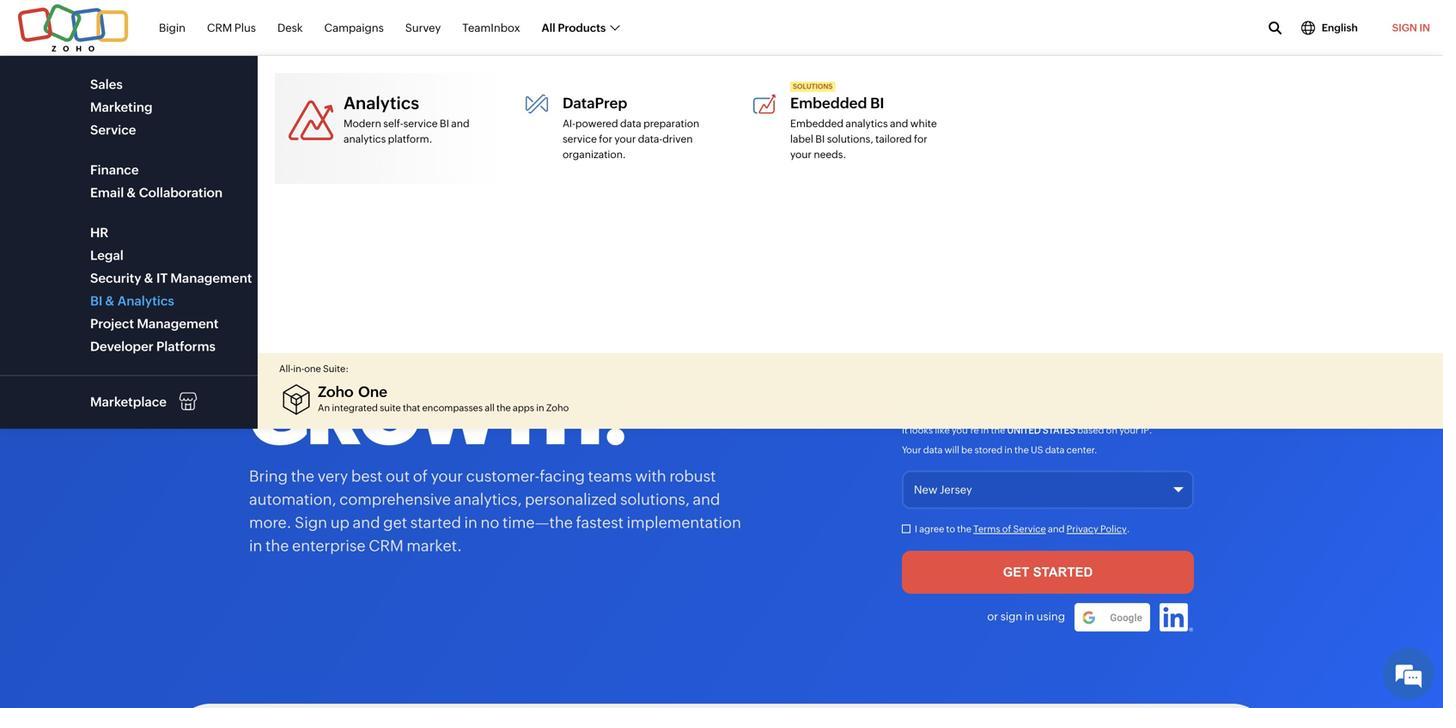 Task type: describe. For each thing, give the bounding box(es) containing it.
your data will be stored in the us data center.
[[902, 445, 1098, 455]]

solutions, inside solutions embedded bi embedded analytics and white label bi solutions, tailored for your needs.
[[827, 133, 874, 145]]

in inside one an integrated suite that encompasses all the apps in zoho
[[536, 403, 544, 413]]

on
[[1106, 425, 1118, 436]]

i
[[915, 524, 918, 535]]

or sign in using
[[988, 610, 1066, 623]]

i agree to the terms of service and privacy policy .
[[915, 524, 1130, 535]]

the up the automation,
[[291, 467, 315, 485]]

your inside superfast work. steadfast growth. bring the very best out of your customer-facing teams with robust automation, comprehensive analytics, personalized solutions, and more. sign up and get started in no time—the fastest implementation in the enterprise crm market.
[[431, 467, 463, 485]]

legal
[[90, 248, 124, 263]]

needs.
[[814, 149, 847, 160]]

0 vertical spatial management
[[170, 271, 252, 286]]

integrated
[[332, 403, 378, 413]]

the up your data will be stored in the us data center.
[[991, 425, 1006, 436]]

1 horizontal spatial of
[[1003, 524, 1012, 535]]

& inside finance email & collaboration
[[127, 185, 136, 200]]

powered
[[576, 118, 618, 129]]

marketing
[[90, 100, 153, 115]]

platform.
[[388, 133, 433, 145]]

2 embedded from the top
[[791, 118, 844, 129]]

campaigns
[[324, 21, 384, 34]]

up
[[331, 514, 350, 531]]

the inside one an integrated suite that encompasses all the apps in zoho
[[497, 403, 511, 413]]

for inside dataprep ai-powered data preparation service for your data-driven organization.
[[599, 133, 613, 145]]

analytics inside solutions embedded bi embedded analytics and white label bi solutions, tailored for your needs.
[[846, 118, 888, 129]]

suite
[[380, 403, 401, 413]]

desk
[[277, 21, 303, 34]]

1 horizontal spatial .
[[1150, 425, 1153, 436]]

the right the to
[[957, 524, 972, 535]]

finance email & collaboration
[[90, 162, 223, 200]]

marketplace
[[90, 394, 167, 409]]

out
[[386, 467, 410, 485]]

teams
[[588, 467, 632, 485]]

analytics modern self-service bi and analytics platform.
[[344, 93, 470, 145]]

1 vertical spatial management
[[137, 316, 219, 331]]

project
[[90, 316, 134, 331]]

hr legal security & it management bi & analytics project management developer platforms
[[90, 225, 252, 354]]

developer
[[90, 339, 154, 354]]

2 horizontal spatial &
[[144, 271, 154, 286]]

fastest
[[576, 514, 624, 531]]

desk link
[[277, 12, 303, 44]]

bring
[[249, 467, 288, 485]]

zoho crm logo image
[[172, 66, 263, 104]]

stored
[[975, 445, 1003, 455]]

1 embedded from the top
[[791, 95, 867, 111]]

2 horizontal spatial data
[[1045, 445, 1065, 455]]

label
[[791, 133, 814, 145]]

all products
[[542, 21, 606, 34]]

data-
[[638, 133, 663, 145]]

service inside analytics modern self-service bi and analytics platform.
[[404, 118, 438, 129]]

crm plus
[[207, 21, 256, 34]]

terms of service link
[[974, 524, 1046, 535]]

time—the
[[503, 514, 573, 531]]

work.
[[249, 233, 520, 322]]

your left ip
[[1120, 425, 1139, 436]]

the down more.
[[266, 537, 289, 555]]

campaigns link
[[324, 12, 384, 44]]

suite:
[[323, 363, 349, 374]]

plus
[[235, 21, 256, 34]]

solutions embedded bi embedded analytics and white label bi solutions, tailored for your needs.
[[791, 82, 937, 160]]

started
[[410, 514, 461, 531]]

in left the no
[[464, 514, 478, 531]]

bi inside analytics modern self-service bi and analytics platform.
[[440, 118, 449, 129]]

for inside solutions embedded bi embedded analytics and white label bi solutions, tailored for your needs.
[[914, 133, 928, 145]]

solutions, inside superfast work. steadfast growth. bring the very best out of your customer-facing teams with robust automation, comprehensive analytics, personalized solutions, and more. sign up and get started in no time—the fastest implementation in the enterprise crm market.
[[620, 491, 690, 508]]

get
[[383, 514, 407, 531]]

robust
[[670, 467, 716, 485]]

in right the you're
[[981, 425, 989, 436]]

in right sign
[[1025, 610, 1035, 623]]

service inside dataprep ai-powered data preparation service for your data-driven organization.
[[563, 133, 597, 145]]

and down robust
[[693, 491, 720, 508]]

of inside superfast work. steadfast growth. bring the very best out of your customer-facing teams with robust automation, comprehensive analytics, personalized solutions, and more. sign up and get started in no time—the fastest implementation in the enterprise crm market.
[[413, 467, 428, 485]]

with
[[635, 467, 667, 485]]

based
[[1078, 425, 1105, 436]]

more.
[[249, 514, 292, 531]]

sign
[[1393, 22, 1418, 34]]

dataprep
[[563, 95, 628, 111]]

sign
[[1001, 610, 1023, 623]]

pricing
[[785, 77, 827, 92]]

very
[[318, 467, 348, 485]]

bi up tailored
[[871, 95, 885, 111]]

automation,
[[249, 491, 336, 508]]

solutions
[[793, 82, 833, 91]]

0 vertical spatial crm
[[207, 21, 232, 34]]

personalized
[[525, 491, 617, 508]]

ai-
[[563, 118, 576, 129]]

tailored
[[876, 133, 912, 145]]

pricing link
[[785, 62, 827, 108]]

will
[[945, 445, 960, 455]]

all
[[542, 21, 556, 34]]

service inside sales marketing service
[[90, 122, 136, 137]]

superfast work. steadfast growth. bring the very best out of your customer-facing teams with robust automation, comprehensive analytics, personalized solutions, and more. sign up and get started in no time—the fastest implementation in the enterprise crm market.
[[249, 164, 742, 555]]

and left privacy
[[1048, 524, 1065, 535]]



Task type: vqa. For each thing, say whether or not it's contained in the screenshot.
the right SOLUTIONS,
yes



Task type: locate. For each thing, give the bounding box(es) containing it.
bigin
[[159, 21, 186, 34]]

and up tailored
[[890, 118, 909, 129]]

all
[[485, 403, 495, 413]]

0 vertical spatial solutions,
[[827, 133, 874, 145]]

growth.
[[249, 372, 627, 461]]

bi right label
[[816, 133, 825, 145]]

2 vertical spatial &
[[105, 293, 115, 308]]

policy
[[1101, 524, 1127, 535]]

analytics down the modern
[[344, 133, 386, 145]]

service up platform.
[[404, 118, 438, 129]]

data left will
[[924, 445, 943, 455]]

1 vertical spatial analytics
[[344, 133, 386, 145]]

the right all
[[497, 403, 511, 413]]

organization.
[[563, 149, 626, 160]]

teaminbox
[[463, 21, 520, 34]]

sign
[[295, 514, 327, 531]]

1 vertical spatial &
[[144, 271, 154, 286]]

analytics down it
[[118, 293, 174, 308]]

crm down get
[[369, 537, 404, 555]]

1 vertical spatial crm
[[369, 537, 404, 555]]

your inside solutions embedded bi embedded analytics and white label bi solutions, tailored for your needs.
[[791, 149, 812, 160]]

solutions, up needs.
[[827, 133, 874, 145]]

. right privacy
[[1127, 524, 1130, 535]]

in right the apps
[[536, 403, 544, 413]]

1 horizontal spatial analytics
[[344, 93, 419, 113]]

to
[[946, 524, 956, 535]]

1 vertical spatial analytics
[[118, 293, 174, 308]]

and inside solutions embedded bi embedded analytics and white label bi solutions, tailored for your needs.
[[890, 118, 909, 129]]

solutions,
[[827, 133, 874, 145], [620, 491, 690, 508]]

superfast
[[249, 164, 697, 253]]

an
[[318, 403, 330, 413]]

in down more.
[[249, 537, 262, 555]]

sales marketing service
[[90, 77, 153, 137]]

0 horizontal spatial crm
[[207, 21, 232, 34]]

for down powered
[[599, 133, 613, 145]]

service down ai-
[[563, 133, 597, 145]]

analytics inside hr legal security & it management bi & analytics project management developer platforms
[[118, 293, 174, 308]]

crm inside superfast work. steadfast growth. bring the very best out of your customer-facing teams with robust automation, comprehensive analytics, personalized solutions, and more. sign up and get started in no time—the fastest implementation in the enterprise crm market.
[[369, 537, 404, 555]]

it
[[902, 425, 908, 436]]

0 horizontal spatial service
[[90, 122, 136, 137]]

0 vertical spatial embedded
[[791, 95, 867, 111]]

0 vertical spatial &
[[127, 185, 136, 200]]

bi up project
[[90, 293, 103, 308]]

your down label
[[791, 149, 812, 160]]

and
[[451, 118, 470, 129], [890, 118, 909, 129], [693, 491, 720, 508], [353, 514, 380, 531], [1048, 524, 1065, 535]]

solutions, down with
[[620, 491, 690, 508]]

embedded up label
[[791, 118, 844, 129]]

english
[[1322, 22, 1358, 34]]

states
[[1043, 425, 1076, 436]]

analytics,
[[454, 491, 522, 508]]

1 vertical spatial service
[[1014, 524, 1046, 535]]

1 vertical spatial of
[[1003, 524, 1012, 535]]

data right us
[[1045, 445, 1065, 455]]

0 vertical spatial .
[[1150, 425, 1153, 436]]

encompasses
[[422, 403, 483, 413]]

finance
[[90, 162, 139, 177]]

1 horizontal spatial service
[[1014, 524, 1046, 535]]

implementation
[[627, 514, 742, 531]]

like
[[935, 425, 950, 436]]

your
[[615, 133, 636, 145], [791, 149, 812, 160], [1120, 425, 1139, 436], [431, 467, 463, 485]]

of right terms
[[1003, 524, 1012, 535]]

1 horizontal spatial solutions,
[[827, 133, 874, 145]]

management right it
[[170, 271, 252, 286]]

terms
[[974, 524, 1001, 535]]

sales
[[90, 77, 123, 92]]

0 horizontal spatial analytics
[[344, 133, 386, 145]]

. right on
[[1150, 425, 1153, 436]]

your left data-
[[615, 133, 636, 145]]

0 horizontal spatial of
[[413, 467, 428, 485]]

bi inside hr legal security & it management bi & analytics project management developer platforms
[[90, 293, 103, 308]]

market.
[[407, 537, 462, 555]]

your inside dataprep ai-powered data preparation service for your data-driven organization.
[[615, 133, 636, 145]]

data inside dataprep ai-powered data preparation service for your data-driven organization.
[[620, 118, 642, 129]]

survey
[[405, 21, 441, 34]]

all-in-one suite:
[[279, 363, 349, 374]]

1 horizontal spatial data
[[924, 445, 943, 455]]

us
[[1031, 445, 1044, 455]]

self-
[[383, 118, 404, 129]]

analytics inside analytics modern self-service bi and analytics platform.
[[344, 133, 386, 145]]

and right up
[[353, 514, 380, 531]]

driven
[[663, 133, 693, 145]]

embedded down solutions
[[791, 95, 867, 111]]

the left us
[[1015, 445, 1029, 455]]

your up analytics,
[[431, 467, 463, 485]]

in-
[[293, 363, 304, 374]]

crm
[[207, 21, 232, 34], [369, 537, 404, 555]]

apps
[[513, 403, 534, 413]]

and right self-
[[451, 118, 470, 129]]

sign in link
[[1380, 11, 1444, 45]]

sign in
[[1393, 22, 1431, 34]]

facing
[[540, 467, 585, 485]]

0 horizontal spatial service
[[404, 118, 438, 129]]

using
[[1037, 610, 1066, 623]]

crm left plus
[[207, 21, 232, 34]]

0 horizontal spatial data
[[620, 118, 642, 129]]

1 horizontal spatial crm
[[369, 537, 404, 555]]

or
[[988, 610, 999, 623]]

1 for from the left
[[599, 133, 613, 145]]

0 horizontal spatial for
[[599, 133, 613, 145]]

0 horizontal spatial analytics
[[118, 293, 174, 308]]

survey link
[[405, 12, 441, 44]]

white
[[911, 118, 937, 129]]

in right stored
[[1005, 445, 1013, 455]]

0 vertical spatial analytics
[[344, 93, 419, 113]]

management
[[170, 271, 252, 286], [137, 316, 219, 331]]

analytics inside analytics modern self-service bi and analytics platform.
[[344, 93, 419, 113]]

steadfast
[[249, 303, 698, 392]]

0 horizontal spatial &
[[105, 293, 115, 308]]

bi right self-
[[440, 118, 449, 129]]

one
[[358, 383, 388, 400]]

collaboration
[[139, 185, 223, 200]]

service right terms
[[1014, 524, 1046, 535]]

None submit
[[902, 551, 1194, 594]]

0 horizontal spatial solutions,
[[620, 491, 690, 508]]

analytics
[[344, 93, 419, 113], [118, 293, 174, 308]]

privacy policy link
[[1067, 524, 1127, 535]]

zoho
[[546, 403, 569, 413]]

0 vertical spatial analytics
[[846, 118, 888, 129]]

center.
[[1067, 445, 1098, 455]]

data up data-
[[620, 118, 642, 129]]

1 vertical spatial service
[[563, 133, 597, 145]]

analytics
[[846, 118, 888, 129], [344, 133, 386, 145]]

for
[[599, 133, 613, 145], [914, 133, 928, 145]]

preparation
[[644, 118, 700, 129]]

in
[[1420, 22, 1431, 34]]

all-
[[279, 363, 293, 374]]

& up project
[[105, 293, 115, 308]]

1 horizontal spatial analytics
[[846, 118, 888, 129]]

1 horizontal spatial service
[[563, 133, 597, 145]]

service down 'marketing'
[[90, 122, 136, 137]]

1 horizontal spatial for
[[914, 133, 928, 145]]

email
[[90, 185, 124, 200]]

management up the platforms
[[137, 316, 219, 331]]

dataprep ai-powered data preparation service for your data-driven organization.
[[563, 95, 700, 160]]

0 vertical spatial service
[[90, 122, 136, 137]]

crm plus link
[[207, 12, 256, 44]]

comprehensive
[[340, 491, 451, 508]]

2 for from the left
[[914, 133, 928, 145]]

hr
[[90, 225, 108, 240]]

your
[[902, 445, 922, 455]]

privacy
[[1067, 524, 1099, 535]]

platforms
[[156, 339, 216, 354]]

and inside analytics modern self-service bi and analytics platform.
[[451, 118, 470, 129]]

of
[[413, 467, 428, 485], [1003, 524, 1012, 535]]

0 horizontal spatial .
[[1127, 524, 1130, 535]]

1 vertical spatial .
[[1127, 524, 1130, 535]]

1 horizontal spatial &
[[127, 185, 136, 200]]

looks
[[910, 425, 933, 436]]

1 vertical spatial embedded
[[791, 118, 844, 129]]

1 vertical spatial solutions,
[[620, 491, 690, 508]]

analytics up tailored
[[846, 118, 888, 129]]

for down white
[[914, 133, 928, 145]]

modern
[[344, 118, 381, 129]]

0 vertical spatial service
[[404, 118, 438, 129]]

analytics up self-
[[344, 93, 419, 113]]

&
[[127, 185, 136, 200], [144, 271, 154, 286], [105, 293, 115, 308]]

& left it
[[144, 271, 154, 286]]

bigin link
[[159, 12, 186, 44]]

be
[[962, 445, 973, 455]]

agree
[[920, 524, 945, 535]]

you're
[[952, 425, 979, 436]]

service
[[90, 122, 136, 137], [1014, 524, 1046, 535]]

0 vertical spatial of
[[413, 467, 428, 485]]

enterprise
[[292, 537, 366, 555]]

of right out
[[413, 467, 428, 485]]

& right email
[[127, 185, 136, 200]]



